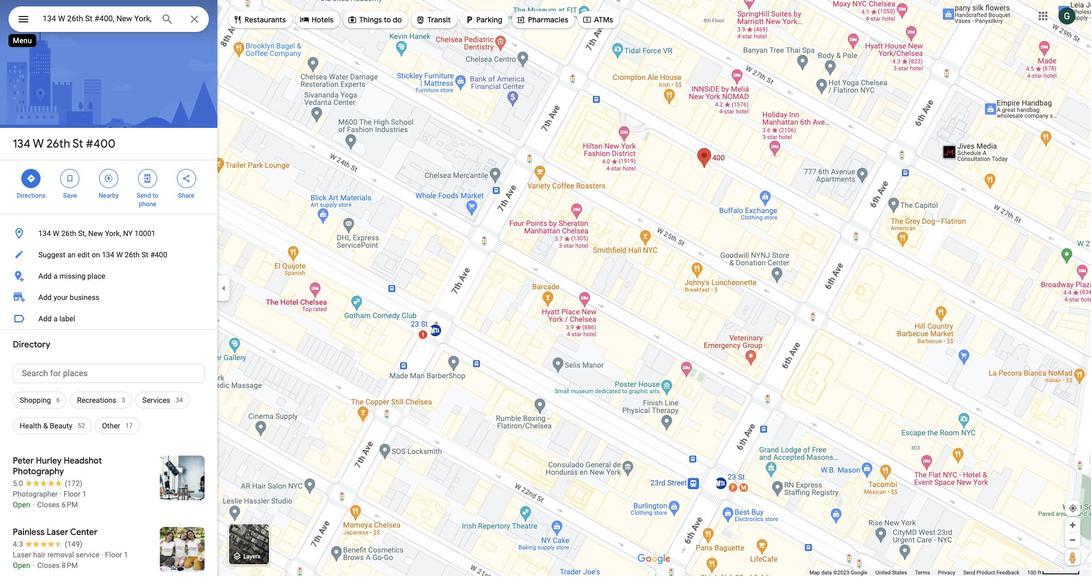 Task type: locate. For each thing, give the bounding box(es) containing it.
26th inside 134 w 26th st, new york, ny 10001 button
[[61, 229, 76, 238]]

0 horizontal spatial floor
[[64, 490, 80, 498]]

add inside add a missing place button
[[38, 272, 52, 280]]


[[516, 14, 526, 26]]

(172)
[[65, 479, 82, 488]]

floor inside photographer · floor 1 open ⋅ closes 6 pm
[[64, 490, 80, 498]]

 search field
[[9, 6, 209, 34]]

0 vertical spatial 1
[[82, 490, 87, 498]]

1 horizontal spatial floor
[[105, 551, 122, 559]]

52
[[78, 422, 85, 430]]

headshot
[[64, 456, 102, 466]]

to left do
[[384, 15, 391, 25]]

1 vertical spatial 26th
[[61, 229, 76, 238]]

send up phone on the top
[[137, 192, 151, 199]]

26th inside suggest an edit on 134 w 26th st #400 button
[[125, 250, 140, 259]]

26th up 
[[47, 136, 70, 151]]

ft
[[1038, 570, 1042, 576]]

painless laser center
[[13, 527, 97, 538]]

send for send to phone
[[137, 192, 151, 199]]

send
[[137, 192, 151, 199], [964, 570, 976, 576]]

footer inside google maps element
[[810, 569, 1028, 576]]

1 down (172)
[[82, 490, 87, 498]]

0 vertical spatial closes
[[37, 500, 60, 509]]

·
[[60, 490, 62, 498], [101, 551, 103, 559]]

1 right service
[[124, 551, 128, 559]]

2 a from the top
[[53, 314, 58, 323]]

1 open from the top
[[13, 500, 30, 509]]

footer
[[810, 569, 1028, 576]]

floor
[[64, 490, 80, 498], [105, 551, 122, 559]]

recreations 3
[[77, 396, 125, 404]]

0 vertical spatial floor
[[64, 490, 80, 498]]

1 horizontal spatial send
[[964, 570, 976, 576]]

0 vertical spatial 26th
[[47, 136, 70, 151]]

send product feedback
[[964, 570, 1020, 576]]

&
[[43, 422, 48, 430]]

 atms
[[582, 14, 613, 26]]

0 horizontal spatial ·
[[60, 490, 62, 498]]

1 vertical spatial a
[[53, 314, 58, 323]]

add left label
[[38, 314, 52, 323]]

26th left st,
[[61, 229, 76, 238]]

w up 
[[33, 136, 44, 151]]

134 for 134 w 26th st #400
[[13, 136, 30, 151]]

closes down photographer
[[37, 500, 60, 509]]

None text field
[[13, 364, 205, 383]]

0 horizontal spatial send
[[137, 192, 151, 199]]

 transit
[[416, 14, 451, 26]]

2 horizontal spatial 134
[[102, 250, 114, 259]]

closes down 'hair'
[[37, 561, 60, 570]]

terms button
[[915, 569, 930, 576]]

st down 10001
[[142, 250, 148, 259]]

add for add a label
[[38, 314, 52, 323]]

1 vertical spatial ·
[[101, 551, 103, 559]]

w down york,
[[116, 250, 123, 259]]

0 vertical spatial w
[[33, 136, 44, 151]]

add down suggest
[[38, 272, 52, 280]]

2 vertical spatial w
[[116, 250, 123, 259]]

1 vertical spatial to
[[153, 192, 158, 199]]

1 closes from the top
[[37, 500, 60, 509]]

do
[[393, 15, 402, 25]]

a
[[53, 272, 58, 280], [53, 314, 58, 323]]

0 vertical spatial 134
[[13, 136, 30, 151]]

health
[[20, 422, 41, 430]]

1 vertical spatial add
[[38, 293, 52, 302]]

0 vertical spatial a
[[53, 272, 58, 280]]

134 right on at the left of page
[[102, 250, 114, 259]]

w up suggest
[[53, 229, 59, 238]]

add left your
[[38, 293, 52, 302]]

1 horizontal spatial #400
[[150, 250, 167, 259]]

to inside  things to do
[[384, 15, 391, 25]]

1 horizontal spatial ·
[[101, 551, 103, 559]]

34
[[176, 396, 183, 404]]

· right service
[[101, 551, 103, 559]]

on
[[92, 250, 100, 259]]

0 vertical spatial ·
[[60, 490, 62, 498]]

1 vertical spatial w
[[53, 229, 59, 238]]

other
[[102, 422, 120, 430]]

1 vertical spatial send
[[964, 570, 976, 576]]

laser down 4.3
[[13, 551, 31, 559]]

 parking
[[465, 14, 503, 26]]

1 horizontal spatial 1
[[124, 551, 128, 559]]

edit
[[77, 250, 90, 259]]

restaurants
[[245, 15, 286, 25]]

laser up 4.3 stars 149 reviews image in the bottom left of the page
[[47, 527, 68, 538]]

to inside send to phone
[[153, 192, 158, 199]]

painless
[[13, 527, 45, 538]]

send inside send to phone
[[137, 192, 151, 199]]


[[17, 12, 30, 27]]

26th down ny in the left of the page
[[125, 250, 140, 259]]

0 horizontal spatial w
[[33, 136, 44, 151]]

#400 up 
[[86, 136, 115, 151]]

1
[[82, 490, 87, 498], [124, 551, 128, 559]]

add
[[38, 272, 52, 280], [38, 293, 52, 302], [38, 314, 52, 323]]

 button
[[9, 6, 38, 34]]

#400 down 10001
[[150, 250, 167, 259]]

134 w 26th st #400
[[13, 136, 115, 151]]

0 horizontal spatial laser
[[13, 551, 31, 559]]

100 ft
[[1028, 570, 1042, 576]]

to
[[384, 15, 391, 25], [153, 192, 158, 199]]

©2023
[[833, 570, 850, 576]]

laser inside laser hair removal service · floor 1 open ⋅ closes 8 pm
[[13, 551, 31, 559]]

⋅
[[32, 500, 35, 509], [32, 561, 35, 570]]

to up phone on the top
[[153, 192, 158, 199]]

actions for 134 w 26th st #400 region
[[0, 160, 217, 214]]

1 ⋅ from the top
[[32, 500, 35, 509]]


[[465, 14, 474, 26]]

1 vertical spatial laser
[[13, 551, 31, 559]]

2 open from the top
[[13, 561, 30, 570]]

0 vertical spatial #400
[[86, 136, 115, 151]]

united
[[876, 570, 891, 576]]

2 add from the top
[[38, 293, 52, 302]]

0 horizontal spatial to
[[153, 192, 158, 199]]

add a missing place button
[[0, 265, 217, 287]]

1 horizontal spatial 134
[[38, 229, 51, 238]]

data
[[822, 570, 832, 576]]

1 a from the top
[[53, 272, 58, 280]]

0 horizontal spatial 134
[[13, 136, 30, 151]]


[[143, 173, 152, 184]]

 hotels
[[300, 14, 334, 26]]

1 vertical spatial floor
[[105, 551, 122, 559]]

map data ©2023 google
[[810, 570, 868, 576]]

recreations
[[77, 396, 116, 404]]

place
[[87, 272, 105, 280]]

floor inside laser hair removal service · floor 1 open ⋅ closes 8 pm
[[105, 551, 122, 559]]

1 vertical spatial #400
[[150, 250, 167, 259]]

floor down (172)
[[64, 490, 80, 498]]

a inside button
[[53, 272, 58, 280]]

2 closes from the top
[[37, 561, 60, 570]]

peter
[[13, 456, 34, 466]]

a left label
[[53, 314, 58, 323]]

0 vertical spatial open
[[13, 500, 30, 509]]

layers
[[243, 553, 261, 560]]

open down 4.3
[[13, 561, 30, 570]]

privacy button
[[938, 569, 956, 576]]

4.3
[[13, 540, 23, 548]]

a inside button
[[53, 314, 58, 323]]

parking
[[476, 15, 503, 25]]

open down photographer
[[13, 500, 30, 509]]

1 horizontal spatial to
[[384, 15, 391, 25]]

share
[[178, 192, 194, 199]]

3 add from the top
[[38, 314, 52, 323]]

0 vertical spatial to
[[384, 15, 391, 25]]

2 horizontal spatial w
[[116, 250, 123, 259]]

134 inside button
[[38, 229, 51, 238]]

0 vertical spatial st
[[73, 136, 83, 151]]

0 vertical spatial send
[[137, 192, 151, 199]]

134 up 
[[13, 136, 30, 151]]

other 17
[[102, 422, 133, 430]]

add your business link
[[0, 287, 217, 308]]

footer containing map data ©2023 google
[[810, 569, 1028, 576]]

None field
[[43, 12, 152, 25]]

closes
[[37, 500, 60, 509], [37, 561, 60, 570]]

w inside button
[[53, 229, 59, 238]]

w
[[33, 136, 44, 151], [53, 229, 59, 238], [116, 250, 123, 259]]

2 vertical spatial 26th
[[125, 250, 140, 259]]

1 horizontal spatial st
[[142, 250, 148, 259]]

134 inside button
[[102, 250, 114, 259]]

#400 inside button
[[150, 250, 167, 259]]

show street view coverage image
[[1065, 549, 1081, 565]]

floor right service
[[105, 551, 122, 559]]

0 vertical spatial add
[[38, 272, 52, 280]]

1 vertical spatial 134
[[38, 229, 51, 238]]

1 horizontal spatial laser
[[47, 527, 68, 538]]

0 horizontal spatial 1
[[82, 490, 87, 498]]

1 vertical spatial st
[[142, 250, 148, 259]]

1 vertical spatial ⋅
[[32, 561, 35, 570]]

0 horizontal spatial #400
[[86, 136, 115, 151]]

2 vertical spatial add
[[38, 314, 52, 323]]

things
[[359, 15, 382, 25]]

send inside button
[[964, 570, 976, 576]]

send product feedback button
[[964, 569, 1020, 576]]

beauty
[[50, 422, 72, 430]]

#400
[[86, 136, 115, 151], [150, 250, 167, 259]]

send left product
[[964, 570, 976, 576]]

2 ⋅ from the top
[[32, 561, 35, 570]]

an
[[67, 250, 76, 259]]

6 pm
[[62, 500, 78, 509]]

1 vertical spatial open
[[13, 561, 30, 570]]

1 horizontal spatial w
[[53, 229, 59, 238]]

services
[[142, 396, 170, 404]]

2 vertical spatial 134
[[102, 250, 114, 259]]

w for 134 w 26th st #400
[[33, 136, 44, 151]]


[[416, 14, 425, 26]]

zoom in image
[[1069, 521, 1077, 529]]

0 vertical spatial ⋅
[[32, 500, 35, 509]]

1 inside photographer · floor 1 open ⋅ closes 6 pm
[[82, 490, 87, 498]]

10001
[[135, 229, 156, 238]]

1 vertical spatial closes
[[37, 561, 60, 570]]

photography
[[13, 466, 64, 477]]

⋅ down 'hair'
[[32, 561, 35, 570]]

1 inside laser hair removal service · floor 1 open ⋅ closes 8 pm
[[124, 551, 128, 559]]

· up 6 pm
[[60, 490, 62, 498]]

st up 
[[73, 136, 83, 151]]

add inside add a label button
[[38, 314, 52, 323]]

a left missing
[[53, 272, 58, 280]]

⋅ down photographer
[[32, 500, 35, 509]]

send to phone
[[137, 192, 158, 208]]


[[300, 14, 309, 26]]

transit
[[428, 15, 451, 25]]

1 add from the top
[[38, 272, 52, 280]]

add inside add your business link
[[38, 293, 52, 302]]

united states button
[[876, 569, 907, 576]]

feedback
[[997, 570, 1020, 576]]

add for add a missing place
[[38, 272, 52, 280]]

1 vertical spatial 1
[[124, 551, 128, 559]]

134 up suggest
[[38, 229, 51, 238]]



Task type: vqa. For each thing, say whether or not it's contained in the screenshot.
St,'s Main
no



Task type: describe. For each thing, give the bounding box(es) containing it.
show your location image
[[1069, 504, 1078, 513]]

8 pm
[[62, 561, 78, 570]]


[[582, 14, 592, 26]]


[[233, 14, 242, 26]]

add a label
[[38, 314, 75, 323]]

5.0 stars 172 reviews image
[[13, 478, 82, 489]]

google maps element
[[0, 0, 1091, 576]]

google account: greg robinson  
(robinsongreg175@gmail.com) image
[[1059, 7, 1076, 24]]

directory
[[13, 339, 50, 350]]

suggest an edit on 134 w 26th st #400
[[38, 250, 167, 259]]

collapse side panel image
[[218, 282, 230, 294]]

6
[[56, 396, 60, 404]]

⋅ inside photographer · floor 1 open ⋅ closes 6 pm
[[32, 500, 35, 509]]

peter hurley headshot photography
[[13, 456, 102, 477]]

26th for st
[[47, 136, 70, 151]]


[[348, 14, 357, 26]]

label
[[59, 314, 75, 323]]

134 for 134 w 26th st, new york, ny 10001
[[38, 229, 51, 238]]

removal
[[47, 551, 74, 559]]


[[182, 173, 191, 184]]

134 w 26th st, new york, ny 10001 button
[[0, 223, 217, 244]]

st,
[[78, 229, 86, 238]]

17
[[126, 422, 133, 430]]

hurley
[[36, 456, 62, 466]]

services 34
[[142, 396, 183, 404]]

0 vertical spatial laser
[[47, 527, 68, 538]]

0 horizontal spatial st
[[73, 136, 83, 151]]

ny
[[123, 229, 133, 238]]

zoom out image
[[1069, 536, 1077, 544]]

⋅ inside laser hair removal service · floor 1 open ⋅ closes 8 pm
[[32, 561, 35, 570]]

st inside button
[[142, 250, 148, 259]]

4.3 stars 149 reviews image
[[13, 539, 82, 549]]

open inside photographer · floor 1 open ⋅ closes 6 pm
[[13, 500, 30, 509]]

add a label button
[[0, 308, 217, 329]]

suggest
[[38, 250, 66, 259]]

(149)
[[65, 540, 82, 548]]

closes inside laser hair removal service · floor 1 open ⋅ closes 8 pm
[[37, 561, 60, 570]]

134 W 26th St #400, New York, NY 10001 field
[[9, 6, 209, 32]]

· inside laser hair removal service · floor 1 open ⋅ closes 8 pm
[[101, 551, 103, 559]]

 restaurants
[[233, 14, 286, 26]]

26th for st,
[[61, 229, 76, 238]]

add for add your business
[[38, 293, 52, 302]]

134 w 26th st #400 main content
[[0, 0, 217, 576]]

a for label
[[53, 314, 58, 323]]


[[104, 173, 114, 184]]

hair
[[33, 551, 46, 559]]

none field inside 134 w 26th st #400, new york, ny 10001 field
[[43, 12, 152, 25]]

none text field inside 134 w 26th st #400 main content
[[13, 364, 205, 383]]

service
[[76, 551, 99, 559]]

w for 134 w 26th st, new york, ny 10001
[[53, 229, 59, 238]]

york,
[[105, 229, 121, 238]]

new
[[88, 229, 103, 238]]

nearby
[[99, 192, 119, 199]]

product
[[977, 570, 995, 576]]

business
[[70, 293, 99, 302]]

your
[[53, 293, 68, 302]]

100
[[1028, 570, 1037, 576]]

laser hair removal service · floor 1 open ⋅ closes 8 pm
[[13, 551, 128, 570]]

· inside photographer · floor 1 open ⋅ closes 6 pm
[[60, 490, 62, 498]]

w inside button
[[116, 250, 123, 259]]

terms
[[915, 570, 930, 576]]

open inside laser hair removal service · floor 1 open ⋅ closes 8 pm
[[13, 561, 30, 570]]

a for missing
[[53, 272, 58, 280]]

closes inside photographer · floor 1 open ⋅ closes 6 pm
[[37, 500, 60, 509]]

pharmacies
[[528, 15, 569, 25]]

photographer · floor 1 open ⋅ closes 6 pm
[[13, 490, 87, 509]]

hotels
[[312, 15, 334, 25]]

3
[[122, 396, 125, 404]]


[[26, 173, 36, 184]]

134 w 26th st, new york, ny 10001
[[38, 229, 156, 238]]

 things to do
[[348, 14, 402, 26]]

google
[[851, 570, 868, 576]]

add your business
[[38, 293, 99, 302]]

send for send product feedback
[[964, 570, 976, 576]]

photographer
[[13, 490, 58, 498]]

states
[[892, 570, 907, 576]]

phone
[[139, 200, 156, 208]]

5.0
[[13, 479, 23, 488]]


[[65, 173, 75, 184]]

100 ft button
[[1028, 570, 1080, 576]]

center
[[70, 527, 97, 538]]

 pharmacies
[[516, 14, 569, 26]]

save
[[63, 192, 77, 199]]

privacy
[[938, 570, 956, 576]]

atms
[[594, 15, 613, 25]]

suggest an edit on 134 w 26th st #400 button
[[0, 244, 217, 265]]

shopping
[[20, 396, 51, 404]]

health & beauty 52
[[20, 422, 85, 430]]

directions
[[17, 192, 45, 199]]

map
[[810, 570, 820, 576]]



